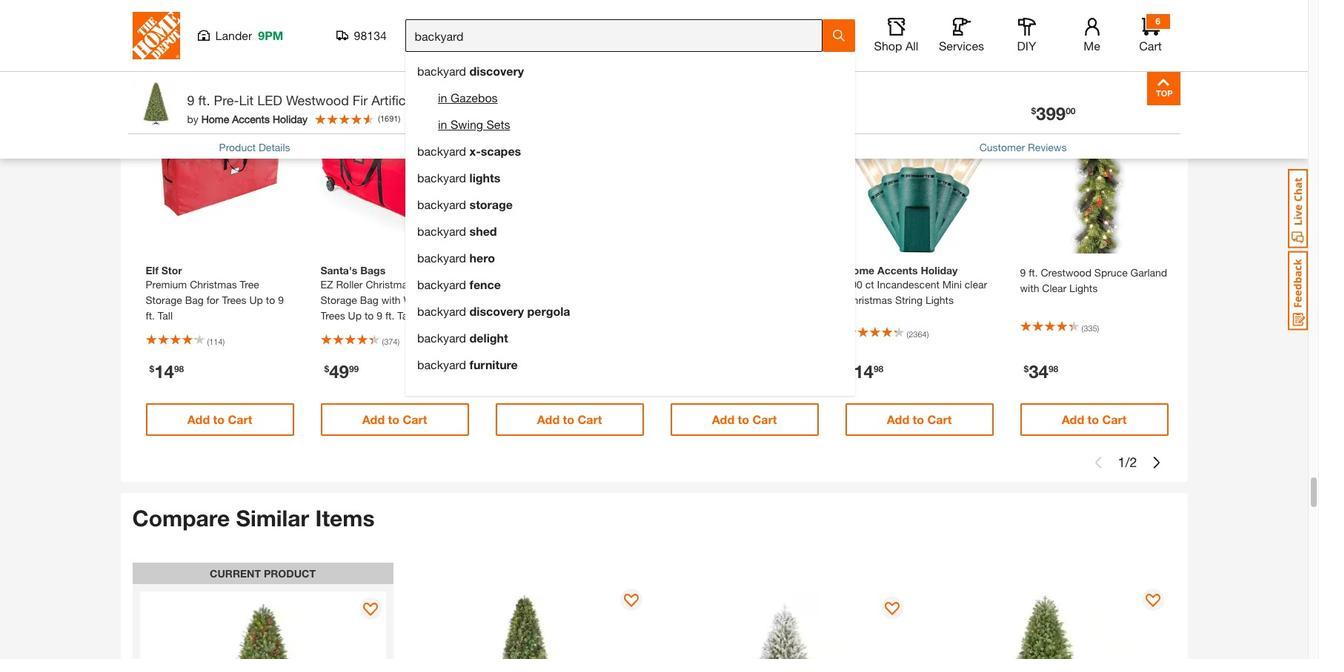 Task type: describe. For each thing, give the bounding box(es) containing it.
( down 'artificial'
[[378, 113, 380, 123]]

9 ft. pre-lit led westwood fir artificial christmas tree with 800 warm white micro fairy lights
[[187, 92, 753, 108]]

1 add to cart from the left
[[187, 412, 252, 426]]

clear
[[1043, 282, 1067, 294]]

display image for 9 ft. pre-lit swiss mountain spruce artificial christmas tree with twinkly app controlled rgb lights image
[[1146, 594, 1161, 609]]

in gazebos link
[[406, 85, 856, 111]]

$ 14 98 for premium christmas tree storage bag for trees up to 9 ft. tall
[[149, 361, 184, 382]]

ft. inside the 9 ft. crestwood spruce garland with clear lights
[[1029, 266, 1038, 279]]

$ for ( 335 )
[[1024, 363, 1029, 374]]

product details
[[219, 141, 290, 153]]

lander 9pm
[[215, 28, 283, 42]]

( 1691 )
[[378, 113, 401, 123]]

home for 19
[[496, 264, 525, 276]]

/
[[1126, 454, 1130, 470]]

need
[[297, 48, 353, 74]]

tall inside elf stor premium christmas tree storage bag for trees up to 9 ft. tall
[[158, 309, 173, 322]]

ct
[[866, 278, 875, 290]]

$ for ( 2364 )
[[849, 363, 854, 374]]

display image for 12 ft. pre-lit led westwood slim fir artificial christmas tree with 1,200 warm white micro fairy lights image
[[624, 594, 639, 609]]

0 horizontal spatial accents
[[232, 112, 270, 125]]

the home depot logo image
[[132, 12, 180, 59]]

in swing sets
[[438, 117, 510, 131]]

elf stor premium christmas tree storage bag for trees up to 9 ft. tall
[[146, 264, 284, 322]]

accents for 19
[[528, 264, 568, 276]]

$ 49 99
[[324, 361, 359, 382]]

spruce
[[1095, 266, 1128, 279]]

christmas inside elf stor premium christmas tree storage bag for trees up to 9 ft. tall
[[190, 278, 237, 290]]

holiday for 14
[[921, 264, 958, 276]]

9 ft. crestwood spruce garland with clear lights
[[1020, 266, 1168, 294]]

34
[[1029, 361, 1049, 382]]

( 374 )
[[382, 336, 400, 346]]

cart for 5th add to cart button
[[928, 412, 952, 426]]

wheels
[[404, 293, 438, 306]]

backyard discovery
[[417, 64, 524, 78]]

best for 34
[[1020, 95, 1043, 107]]

display image
[[885, 602, 900, 617]]

premium christmas tree storage bag for trees up to 9 ft. tall image
[[138, 90, 301, 253]]

( for santa's bags ez roller christmas tree storage bag with wheels for trees up to 9 ft. tall
[[382, 336, 384, 346]]

) down 'artificial'
[[398, 113, 401, 123]]

2 add to cart from the left
[[362, 412, 427, 426]]

bag inside elf stor premium christmas tree storage bag for trees up to 9 ft. tall
[[185, 293, 204, 306]]

pre-
[[214, 92, 239, 108]]

furniture
[[470, 357, 518, 371]]

backyard fence
[[417, 277, 501, 291]]

cart for 6th add to cart button from right
[[228, 412, 252, 426]]

with inside the 9 ft. crestwood spruce garland with clear lights
[[1020, 282, 1040, 294]]

seller for 34
[[1046, 95, 1074, 107]]

gazebos
[[451, 90, 498, 105]]

tree inside home accents holiday 26 in red velvet christmas tree collar
[[623, 278, 643, 290]]

services
[[939, 39, 985, 53]]

for inside santa's bags ez roller christmas tree storage bag with wheels for trees up to 9 ft. tall
[[441, 293, 453, 306]]

pergola
[[527, 304, 570, 318]]

shop all
[[874, 39, 919, 53]]

9 ft. crestwood spruce garland with clear lights link
[[1020, 264, 1169, 296]]

$ 399 00
[[1031, 103, 1076, 124]]

might
[[178, 48, 239, 74]]

9 inside the 9 ft. crestwood spruce garland with clear lights
[[1020, 266, 1026, 279]]

14 for premium christmas tree storage bag for trees up to 9 ft. tall
[[154, 361, 174, 382]]

5 add to cart from the left
[[887, 412, 952, 426]]

98 for premium christmas tree storage bag for trees up to 9 ft. tall
[[174, 363, 184, 374]]

backyard for shed
[[417, 224, 466, 238]]

feedback link image
[[1288, 251, 1308, 331]]

micro
[[646, 92, 680, 108]]

by home accents holiday
[[187, 112, 308, 125]]

0 horizontal spatial home
[[201, 112, 229, 125]]

800
[[544, 92, 566, 108]]

ft. inside santa's bags ez roller christmas tree storage bag with wheels for trees up to 9 ft. tall
[[385, 309, 395, 322]]

300 ct incandescent mini clear christmas string lights image
[[838, 90, 1001, 253]]

best for 49
[[321, 95, 343, 107]]

customer
[[980, 141, 1025, 153]]

me
[[1084, 39, 1101, 53]]

reviews
[[1028, 141, 1067, 153]]

5 add to cart button from the left
[[845, 403, 994, 436]]

bag inside santa's bags ez roller christmas tree storage bag with wheels for trees up to 9 ft. tall
[[360, 293, 379, 306]]

backyard for x-scapes
[[417, 144, 466, 158]]

santa's
[[321, 264, 358, 276]]

backyard lights
[[417, 171, 501, 185]]

26
[[496, 278, 507, 290]]

9 ft. crestwood spruce garland with clear lights image
[[1013, 90, 1176, 253]]

14 for 300 ct incandescent mini clear christmas string lights
[[854, 361, 874, 382]]

best seller for 34
[[1020, 95, 1074, 107]]

1 horizontal spatial with
[[516, 92, 540, 108]]

fence
[[470, 277, 501, 291]]

$ inside the $ 399 00
[[1031, 105, 1036, 116]]

6 add from the left
[[1062, 412, 1085, 426]]

stor
[[161, 264, 182, 276]]

backyard for furniture
[[417, 357, 466, 371]]

26 in red velvet christmas tree collar image
[[488, 90, 651, 253]]

by
[[187, 112, 199, 125]]

christmas inside santa's bags ez roller christmas tree storage bag with wheels for trees up to 9 ft. tall
[[366, 278, 413, 290]]

all
[[906, 39, 919, 53]]

lights inside the 9 ft. crestwood spruce garland with clear lights
[[1070, 282, 1098, 294]]

374
[[384, 336, 398, 346]]

up inside elf stor premium christmas tree storage bag for trees up to 9 ft. tall
[[249, 293, 263, 306]]

in inside home accents holiday 26 in red velvet christmas tree collar
[[510, 278, 518, 290]]

backyard for discovery pergola
[[417, 304, 466, 318]]

clear
[[965, 278, 988, 290]]

shop all button
[[873, 18, 920, 53]]

300
[[845, 278, 863, 290]]

best seller for 49
[[321, 95, 374, 107]]

sets
[[487, 117, 510, 131]]

backyard discovery pergola
[[417, 304, 570, 318]]

cart for 2nd add to cart button from left
[[403, 412, 427, 426]]

bags
[[360, 264, 386, 276]]

top for 14
[[845, 95, 863, 107]]

) down 9 ft. crestwood spruce garland with clear lights link in the right of the page
[[1098, 323, 1100, 332]]

for inside elf stor premium christmas tree storage bag for trees up to 9 ft. tall
[[207, 293, 219, 306]]

( 335 )
[[1082, 323, 1100, 332]]

diy
[[1018, 39, 1037, 53]]

garland
[[1131, 266, 1168, 279]]

( for elf stor premium christmas tree storage bag for trees up to 9 ft. tall
[[207, 336, 209, 346]]

top rated for 19
[[496, 95, 546, 107]]

details
[[259, 141, 290, 153]]

discovery for discovery pergola
[[470, 304, 524, 318]]

white
[[609, 92, 643, 108]]

19
[[504, 361, 524, 382]]

1 / 2
[[1118, 454, 1138, 470]]

1
[[1118, 454, 1126, 470]]

product
[[264, 567, 316, 580]]

1 top rated from the left
[[146, 95, 196, 107]]

9pm
[[258, 28, 283, 42]]

98134
[[354, 28, 387, 42]]

in for in gazebos
[[438, 90, 447, 105]]

( 2364 )
[[907, 329, 929, 338]]

98 for 300 ct incandescent mini clear christmas string lights
[[874, 363, 884, 374]]

discovery for discovery
[[470, 64, 524, 78]]

$ 19
[[499, 361, 524, 382]]

top button
[[1147, 72, 1181, 105]]

backyard for fence
[[417, 277, 466, 291]]

product image image
[[132, 79, 180, 128]]

2 add from the left
[[362, 412, 385, 426]]

4 add to cart from the left
[[712, 412, 777, 426]]

rated for 19
[[516, 95, 546, 107]]

cart for 3rd add to cart button
[[578, 412, 602, 426]]

3 add from the left
[[537, 412, 560, 426]]

top for 19
[[496, 95, 513, 107]]

lander
[[215, 28, 252, 42]]

9 inside santa's bags ez roller christmas tree storage bag with wheels for trees up to 9 ft. tall
[[377, 309, 383, 322]]

1 add from the left
[[187, 412, 210, 426]]

$ 34 98
[[1024, 361, 1059, 382]]

string
[[895, 293, 923, 306]]

delight
[[470, 331, 508, 345]]

to inside elf stor premium christmas tree storage bag for trees up to 9 ft. tall
[[266, 293, 275, 306]]

4 add to cart button from the left
[[671, 403, 819, 436]]

9 inside elf stor premium christmas tree storage bag for trees up to 9 ft. tall
[[278, 293, 284, 306]]

x-
[[470, 144, 481, 158]]



Task type: locate. For each thing, give the bounding box(es) containing it.
4 add from the left
[[712, 412, 735, 426]]

current product
[[210, 567, 316, 580]]

home inside home accents holiday 26 in red velvet christmas tree collar
[[496, 264, 525, 276]]

1 horizontal spatial top rated
[[496, 95, 546, 107]]

backyard for lights
[[417, 171, 466, 185]]

1 backyard from the top
[[417, 64, 466, 78]]

1 best from the left
[[321, 95, 343, 107]]

current
[[210, 567, 261, 580]]

3 top rated from the left
[[845, 95, 896, 107]]

swing
[[451, 117, 483, 131]]

trees
[[222, 293, 247, 306], [321, 309, 345, 322]]

in left swing
[[438, 117, 447, 131]]

home inside the home accents holiday 300 ct incandescent mini clear christmas string lights
[[845, 264, 875, 276]]

home down the pre-
[[201, 112, 229, 125]]

in inside in gazebos 'link'
[[438, 90, 447, 105]]

trees inside elf stor premium christmas tree storage bag for trees up to 9 ft. tall
[[222, 293, 247, 306]]

0 horizontal spatial seller
[[346, 95, 374, 107]]

0 horizontal spatial 14
[[154, 361, 174, 382]]

2 horizontal spatial accents
[[878, 264, 918, 276]]

lights down mini
[[926, 293, 954, 306]]

in swing sets link
[[406, 111, 856, 138]]

) for elf stor premium christmas tree storage bag for trees up to 9 ft. tall
[[223, 336, 225, 346]]

2 horizontal spatial with
[[1020, 282, 1040, 294]]

1 14 from the left
[[154, 361, 174, 382]]

backyard up backyard hero
[[417, 224, 466, 238]]

1 top from the left
[[146, 95, 164, 107]]

trees inside santa's bags ez roller christmas tree storage bag with wheels for trees up to 9 ft. tall
[[321, 309, 345, 322]]

2364
[[909, 329, 927, 338]]

1 bag from the left
[[185, 293, 204, 306]]

tall down wheels
[[398, 309, 413, 322]]

tree
[[487, 92, 512, 108], [240, 278, 259, 290], [416, 278, 435, 290], [623, 278, 643, 290]]

up
[[249, 293, 263, 306], [348, 309, 362, 322]]

similar
[[236, 505, 309, 531]]

backyard for discovery
[[417, 64, 466, 78]]

accents up velvet
[[528, 264, 568, 276]]

top
[[146, 95, 164, 107], [496, 95, 513, 107], [845, 95, 863, 107]]

0 horizontal spatial for
[[207, 293, 219, 306]]

holiday for 19
[[571, 264, 608, 276]]

10 backyard from the top
[[417, 357, 466, 371]]

1 rated from the left
[[166, 95, 196, 107]]

1 horizontal spatial display image
[[624, 594, 639, 609]]

0 vertical spatial up
[[249, 293, 263, 306]]

1 horizontal spatial top
[[496, 95, 513, 107]]

in inside in swing sets link
[[438, 117, 447, 131]]

rated left warm
[[516, 95, 546, 107]]

in for in swing sets
[[438, 117, 447, 131]]

items
[[315, 505, 375, 531]]

1 add to cart button from the left
[[146, 403, 294, 436]]

1 $ 14 98 from the left
[[149, 361, 184, 382]]

1 horizontal spatial home
[[496, 264, 525, 276]]

ft. down "premium"
[[146, 309, 155, 322]]

bag down roller
[[360, 293, 379, 306]]

1 98 from the left
[[174, 363, 184, 374]]

1 horizontal spatial best seller
[[1020, 95, 1074, 107]]

98134 button
[[336, 28, 387, 43]]

98
[[174, 363, 184, 374], [874, 363, 884, 374], [1049, 363, 1059, 374]]

1 best seller from the left
[[321, 95, 374, 107]]

4 backyard from the top
[[417, 197, 466, 211]]

menu
[[406, 52, 856, 384]]

christmas right "premium"
[[190, 278, 237, 290]]

2 tall from the left
[[398, 309, 413, 322]]

1 horizontal spatial best
[[1020, 95, 1043, 107]]

specifications
[[465, 141, 531, 153]]

0 horizontal spatial trees
[[222, 293, 247, 306]]

ez roller christmas tree storage bag with wheels for trees up to 9 ft. tall image
[[313, 90, 476, 253]]

storage down "premium"
[[146, 293, 182, 306]]

collar
[[496, 293, 523, 306]]

tree inside santa's bags ez roller christmas tree storage bag with wheels for trees up to 9 ft. tall
[[416, 278, 435, 290]]

1 storage from the left
[[146, 293, 182, 306]]

0 horizontal spatial with
[[382, 293, 401, 306]]

5 add from the left
[[887, 412, 910, 426]]

christmas down bags
[[366, 278, 413, 290]]

1 seller from the left
[[346, 95, 374, 107]]

accents inside home accents holiday 26 in red velvet christmas tree collar
[[528, 264, 568, 276]]

in right 26
[[510, 278, 518, 290]]

fairy
[[684, 92, 713, 108]]

storage inside elf stor premium christmas tree storage bag for trees up to 9 ft. tall
[[146, 293, 182, 306]]

accents inside the home accents holiday 300 ct incandescent mini clear christmas string lights
[[878, 264, 918, 276]]

3 rated from the left
[[866, 95, 896, 107]]

tall
[[158, 309, 173, 322], [398, 309, 413, 322]]

storage down roller
[[321, 293, 357, 306]]

3 top from the left
[[845, 95, 863, 107]]

in left gazebos
[[438, 90, 447, 105]]

3 98 from the left
[[1049, 363, 1059, 374]]

with left 800
[[516, 92, 540, 108]]

home accents holiday 26 in red velvet christmas tree collar
[[496, 264, 643, 306]]

6 add to cart from the left
[[1062, 412, 1127, 426]]

5 backyard from the top
[[417, 224, 466, 238]]

3 backyard from the top
[[417, 171, 466, 185]]

add to cart
[[187, 412, 252, 426], [362, 412, 427, 426], [537, 412, 602, 426], [712, 412, 777, 426], [887, 412, 952, 426], [1062, 412, 1127, 426]]

holiday inside the home accents holiday 300 ct incandescent mini clear christmas string lights
[[921, 264, 958, 276]]

0 horizontal spatial top rated
[[146, 95, 196, 107]]

also
[[245, 48, 291, 74]]

led
[[257, 92, 282, 108]]

$ for ( 374 )
[[324, 363, 329, 374]]

compare similar items
[[132, 505, 375, 531]]

holiday inside home accents holiday 26 in red velvet christmas tree collar
[[571, 264, 608, 276]]

accents
[[232, 112, 270, 125], [528, 264, 568, 276], [878, 264, 918, 276]]

trees up the ( 114 )
[[222, 293, 247, 306]]

add
[[187, 412, 210, 426], [362, 412, 385, 426], [537, 412, 560, 426], [712, 412, 735, 426], [887, 412, 910, 426], [1062, 412, 1085, 426]]

product
[[219, 141, 256, 153]]

top rated for 14
[[845, 95, 896, 107]]

top rated down shop
[[845, 95, 896, 107]]

live chat image
[[1288, 169, 1308, 248]]

0 horizontal spatial top
[[146, 95, 164, 107]]

( down the 9 ft. crestwood spruce garland with clear lights
[[1082, 323, 1084, 332]]

you might also need
[[132, 48, 353, 74]]

elf
[[146, 264, 159, 276]]

) down the home accents holiday 300 ct incandescent mini clear christmas string lights
[[927, 329, 929, 338]]

0 horizontal spatial best
[[321, 95, 343, 107]]

backyard for storage
[[417, 197, 466, 211]]

6 backyard from the top
[[417, 251, 466, 265]]

8 backyard from the top
[[417, 304, 466, 318]]

with left wheels
[[382, 293, 401, 306]]

) down santa's bags ez roller christmas tree storage bag with wheels for trees up to 9 ft. tall
[[398, 336, 400, 346]]

home for 14
[[845, 264, 875, 276]]

storage
[[470, 197, 513, 211]]

99
[[349, 363, 359, 374]]

1 horizontal spatial storage
[[321, 293, 357, 306]]

home accents holiday 300 ct incandescent mini clear christmas string lights
[[845, 264, 988, 306]]

7 backyard from the top
[[417, 277, 466, 291]]

rated up by
[[166, 95, 196, 107]]

1 horizontal spatial 14
[[854, 361, 874, 382]]

best
[[321, 95, 343, 107], [1020, 95, 1043, 107]]

backyard for delight
[[417, 331, 466, 345]]

christmas up swing
[[423, 92, 483, 108]]

with
[[516, 92, 540, 108], [1020, 282, 1040, 294], [382, 293, 401, 306]]

hero
[[470, 251, 495, 265]]

2 horizontal spatial display image
[[1146, 594, 1161, 609]]

trees down 'ez'
[[321, 309, 345, 322]]

storage inside santa's bags ez roller christmas tree storage bag with wheels for trees up to 9 ft. tall
[[321, 293, 357, 306]]

2 horizontal spatial lights
[[1070, 282, 1098, 294]]

seller for 49
[[346, 95, 374, 107]]

( down santa's bags ez roller christmas tree storage bag with wheels for trees up to 9 ft. tall
[[382, 336, 384, 346]]

bag down "premium"
[[185, 293, 204, 306]]

to inside santa's bags ez roller christmas tree storage bag with wheels for trees up to 9 ft. tall
[[365, 309, 374, 322]]

2 horizontal spatial holiday
[[921, 264, 958, 276]]

accents for 14
[[878, 264, 918, 276]]

0 horizontal spatial 98
[[174, 363, 184, 374]]

2 best seller from the left
[[1020, 95, 1074, 107]]

top rated up by
[[146, 95, 196, 107]]

best left fir
[[321, 95, 343, 107]]

backyard furniture
[[417, 357, 518, 371]]

What can we help you find today? search field
[[415, 20, 822, 51]]

with left clear
[[1020, 282, 1040, 294]]

98 inside $ 34 98
[[1049, 363, 1059, 374]]

) for home accents holiday 300 ct incandescent mini clear christmas string lights
[[927, 329, 929, 338]]

1 for from the left
[[207, 293, 219, 306]]

2 add to cart button from the left
[[321, 403, 469, 436]]

diy button
[[1003, 18, 1051, 53]]

me button
[[1069, 18, 1116, 53]]

0 vertical spatial discovery
[[470, 64, 524, 78]]

2
[[1130, 454, 1138, 470]]

$ for ( 114 )
[[149, 363, 154, 374]]

1 tall from the left
[[158, 309, 173, 322]]

top rated up sets
[[496, 95, 546, 107]]

2 backyard from the top
[[417, 144, 466, 158]]

cart 6
[[1140, 16, 1162, 53]]

best seller up reviews
[[1020, 95, 1074, 107]]

lights down crestwood
[[1070, 282, 1098, 294]]

2 vertical spatial in
[[510, 278, 518, 290]]

( for home accents holiday 300 ct incandescent mini clear christmas string lights
[[907, 329, 909, 338]]

backyard x-scapes
[[417, 144, 521, 158]]

14
[[154, 361, 174, 382], [854, 361, 874, 382]]

scapes
[[481, 144, 521, 158]]

rated for 14
[[866, 95, 896, 107]]

backyard up backyard lights
[[417, 144, 466, 158]]

1 horizontal spatial bag
[[360, 293, 379, 306]]

backyard up backyard shed
[[417, 197, 466, 211]]

2 best from the left
[[1020, 95, 1043, 107]]

discovery down 26
[[470, 304, 524, 318]]

2 98 from the left
[[874, 363, 884, 374]]

6 add to cart button from the left
[[1020, 403, 1169, 436]]

in gazebos
[[438, 90, 498, 105]]

2 horizontal spatial 98
[[1049, 363, 1059, 374]]

1691
[[380, 113, 398, 123]]

2 horizontal spatial top
[[845, 95, 863, 107]]

christmas inside the home accents holiday 300 ct incandescent mini clear christmas string lights
[[845, 293, 893, 306]]

to
[[266, 293, 275, 306], [365, 309, 374, 322], [213, 412, 225, 426], [388, 412, 400, 426], [563, 412, 575, 426], [738, 412, 750, 426], [913, 412, 924, 426], [1088, 412, 1099, 426]]

best seller
[[321, 95, 374, 107], [1020, 95, 1074, 107]]

3 add to cart button from the left
[[496, 403, 644, 436]]

) for santa's bags ez roller christmas tree storage bag with wheels for trees up to 9 ft. tall
[[398, 336, 400, 346]]

0 horizontal spatial storage
[[146, 293, 182, 306]]

compare
[[132, 505, 230, 531]]

artificial
[[372, 92, 419, 108]]

1 horizontal spatial seller
[[1046, 95, 1074, 107]]

1 horizontal spatial up
[[348, 309, 362, 322]]

3 add to cart from the left
[[537, 412, 602, 426]]

2 discovery from the top
[[470, 304, 524, 318]]

backyard shed
[[417, 224, 497, 238]]

2 storage from the left
[[321, 293, 357, 306]]

rated down shop
[[866, 95, 896, 107]]

$ inside $ 19
[[499, 363, 504, 374]]

backyard up backyard furniture
[[417, 331, 466, 345]]

backyard up backyard storage
[[417, 171, 466, 185]]

1 horizontal spatial accents
[[528, 264, 568, 276]]

add to cart button
[[146, 403, 294, 436], [321, 403, 469, 436], [496, 403, 644, 436], [671, 403, 819, 436], [845, 403, 994, 436], [1020, 403, 1169, 436]]

0 horizontal spatial $ 14 98
[[149, 361, 184, 382]]

9 backyard from the top
[[417, 331, 466, 345]]

discovery up gazebos
[[470, 64, 524, 78]]

up inside santa's bags ez roller christmas tree storage bag with wheels for trees up to 9 ft. tall
[[348, 309, 362, 322]]

9 ft. pre-lit led kenwood fraser flocked artificial christmas tree image
[[662, 591, 908, 659]]

0 horizontal spatial rated
[[166, 95, 196, 107]]

westwood
[[286, 92, 349, 108]]

best seller down need
[[321, 95, 374, 107]]

best left 00 on the right
[[1020, 95, 1043, 107]]

0 vertical spatial in
[[438, 90, 447, 105]]

lights inside the home accents holiday 300 ct incandescent mini clear christmas string lights
[[926, 293, 954, 306]]

accents up 'incandescent'
[[878, 264, 918, 276]]

1 discovery from the top
[[470, 64, 524, 78]]

0 horizontal spatial up
[[249, 293, 263, 306]]

backyard for hero
[[417, 251, 466, 265]]

backyard up wheels
[[417, 277, 466, 291]]

product details button
[[219, 139, 290, 155], [219, 139, 290, 155]]

0 horizontal spatial bag
[[185, 293, 204, 306]]

1 horizontal spatial $ 14 98
[[849, 361, 884, 382]]

2 horizontal spatial top rated
[[845, 95, 896, 107]]

roller
[[336, 278, 363, 290]]

tall inside santa's bags ez roller christmas tree storage bag with wheels for trees up to 9 ft. tall
[[398, 309, 413, 322]]

lights
[[716, 92, 753, 108], [1070, 282, 1098, 294], [926, 293, 954, 306]]

1 horizontal spatial rated
[[516, 95, 546, 107]]

next slide image
[[1151, 456, 1163, 468]]

12 ft. pre-lit led westwood slim fir artificial christmas tree with 1,200 warm white micro fairy lights image
[[401, 583, 647, 659]]

home up 26
[[496, 264, 525, 276]]

with inside santa's bags ez roller christmas tree storage bag with wheels for trees up to 9 ft. tall
[[382, 293, 401, 306]]

2 rated from the left
[[516, 95, 546, 107]]

$ inside $ 34 98
[[1024, 363, 1029, 374]]

backyard down backyard shed
[[417, 251, 466, 265]]

49
[[329, 361, 349, 382]]

9 ft. pre-lit swiss mountain spruce artificial christmas tree with twinkly app controlled rgb lights image
[[923, 583, 1169, 659]]

christmas right velvet
[[573, 278, 620, 290]]

2 horizontal spatial rated
[[866, 95, 896, 107]]

backyard storage
[[417, 197, 513, 211]]

display image
[[624, 594, 639, 609], [1146, 594, 1161, 609], [363, 603, 378, 618]]

2 bag from the left
[[360, 293, 379, 306]]

backyard down backyard delight
[[417, 357, 466, 371]]

( 114 )
[[207, 336, 225, 346]]

1 vertical spatial trees
[[321, 309, 345, 322]]

0 horizontal spatial display image
[[363, 603, 378, 618]]

storage
[[146, 293, 182, 306], [321, 293, 357, 306]]

399
[[1036, 103, 1066, 124]]

(
[[378, 113, 380, 123], [1082, 323, 1084, 332], [907, 329, 909, 338], [207, 336, 209, 346], [382, 336, 384, 346]]

lights right fairy
[[716, 92, 753, 108]]

mini
[[943, 278, 962, 290]]

2 top rated from the left
[[496, 95, 546, 107]]

christmas inside home accents holiday 26 in red velvet christmas tree collar
[[573, 278, 620, 290]]

lights
[[470, 171, 501, 185]]

00
[[1066, 105, 1076, 116]]

0 horizontal spatial best seller
[[321, 95, 374, 107]]

ft. left crestwood
[[1029, 266, 1038, 279]]

1 vertical spatial in
[[438, 117, 447, 131]]

114
[[209, 336, 223, 346]]

$ inside "$ 49 99"
[[324, 363, 329, 374]]

1 horizontal spatial trees
[[321, 309, 345, 322]]

1 horizontal spatial tall
[[398, 309, 413, 322]]

6
[[1156, 16, 1161, 27]]

backyard delight
[[417, 331, 508, 345]]

accents down lit
[[232, 112, 270, 125]]

for down backyard fence
[[441, 293, 453, 306]]

tall down "premium"
[[158, 309, 173, 322]]

2 seller from the left
[[1046, 95, 1074, 107]]

2 horizontal spatial home
[[845, 264, 875, 276]]

cart for third add to cart button from right
[[753, 412, 777, 426]]

( down string
[[907, 329, 909, 338]]

backyard up in gazebos
[[417, 64, 466, 78]]

1 vertical spatial discovery
[[470, 304, 524, 318]]

$ 14 98 for 300 ct incandescent mini clear christmas string lights
[[849, 361, 884, 382]]

0 horizontal spatial tall
[[158, 309, 173, 322]]

2 $ 14 98 from the left
[[849, 361, 884, 382]]

335
[[1084, 323, 1098, 332]]

fir
[[353, 92, 368, 108]]

home up 300
[[845, 264, 875, 276]]

christmas
[[423, 92, 483, 108], [190, 278, 237, 290], [366, 278, 413, 290], [573, 278, 620, 290], [845, 293, 893, 306]]

menu containing backyard
[[406, 52, 856, 384]]

1 horizontal spatial holiday
[[571, 264, 608, 276]]

0 horizontal spatial holiday
[[273, 112, 308, 125]]

cart for sixth add to cart button from left
[[1103, 412, 1127, 426]]

customer reviews
[[980, 141, 1067, 153]]

incandescent
[[877, 278, 940, 290]]

1 vertical spatial up
[[348, 309, 362, 322]]

tree inside elf stor premium christmas tree storage bag for trees up to 9 ft. tall
[[240, 278, 259, 290]]

for up the ( 114 )
[[207, 293, 219, 306]]

1 horizontal spatial for
[[441, 293, 453, 306]]

services button
[[938, 18, 986, 53]]

0 horizontal spatial lights
[[716, 92, 753, 108]]

2 14 from the left
[[854, 361, 874, 382]]

this is the first slide image
[[1093, 456, 1105, 468]]

( down elf stor premium christmas tree storage bag for trees up to 9 ft. tall in the top left of the page
[[207, 336, 209, 346]]

christmas down ct
[[845, 293, 893, 306]]

ez
[[321, 278, 333, 290]]

ft. inside elf stor premium christmas tree storage bag for trees up to 9 ft. tall
[[146, 309, 155, 322]]

backyard down backyard fence
[[417, 304, 466, 318]]

2 for from the left
[[441, 293, 453, 306]]

2 top from the left
[[496, 95, 513, 107]]

) down elf stor premium christmas tree storage bag for trees up to 9 ft. tall in the top left of the page
[[223, 336, 225, 346]]

0 vertical spatial trees
[[222, 293, 247, 306]]

ft. up 374
[[385, 309, 395, 322]]

lit
[[239, 92, 254, 108]]

1 horizontal spatial lights
[[926, 293, 954, 306]]

1 horizontal spatial 98
[[874, 363, 884, 374]]

ft. up by
[[198, 92, 210, 108]]



Task type: vqa. For each thing, say whether or not it's contained in the screenshot.
StyleWell Rectangle Unfinished Natural Pine Wood X-Cross Console Table with 1-Shelf (48 in. L x 30 in. H x 14 in. D)
no



